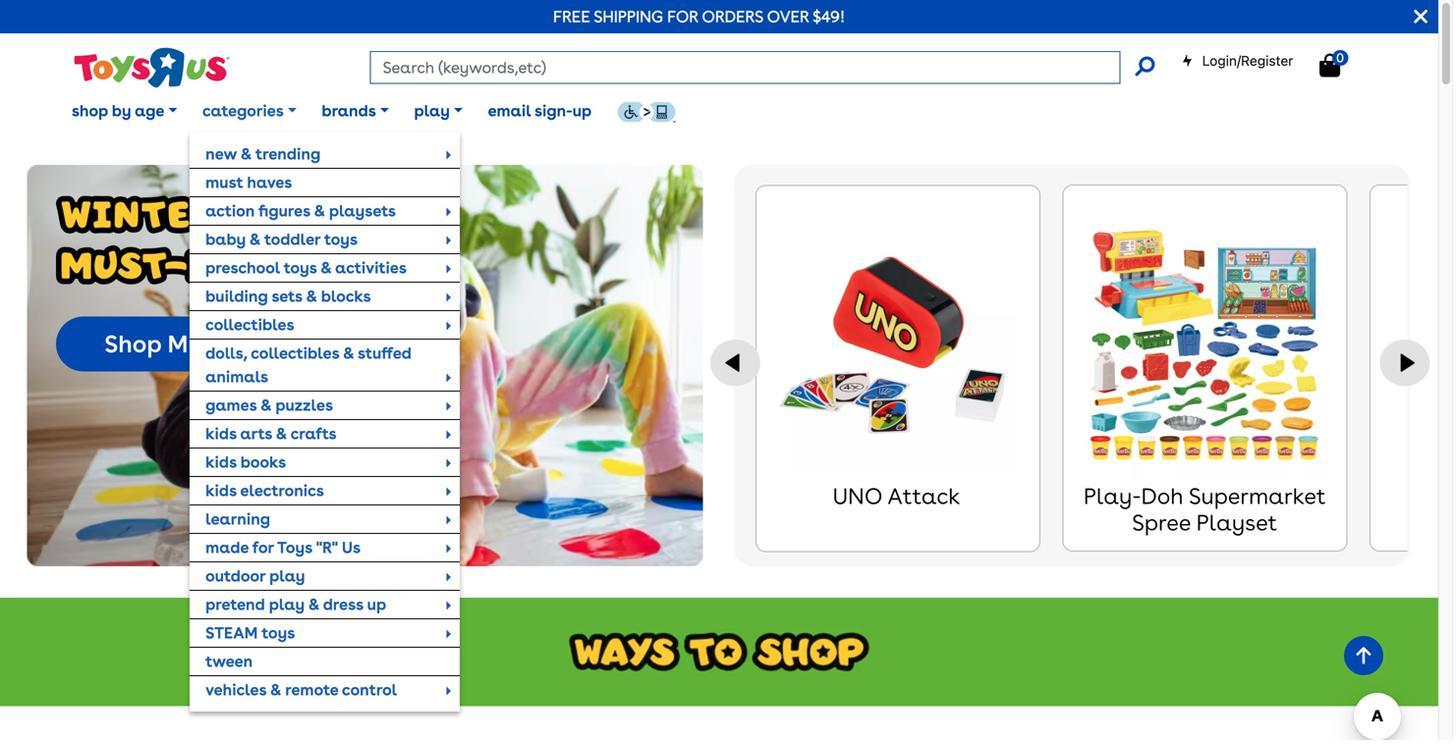 Task type: vqa. For each thing, say whether or not it's contained in the screenshot.
rightmost up
yes



Task type: locate. For each thing, give the bounding box(es) containing it.
games
[[206, 396, 257, 415]]

shipping
[[594, 7, 663, 26]]

books
[[241, 453, 286, 472]]

kids left books at the bottom of the page
[[206, 453, 237, 472]]

brands
[[322, 101, 376, 120]]

collectibles down building
[[206, 315, 294, 334]]

sign-
[[535, 101, 573, 120]]

haves
[[247, 173, 292, 192]]

baby
[[206, 230, 246, 249]]

toys right steam
[[262, 624, 295, 643]]

collectibles down collectibles dropdown button
[[251, 344, 339, 363]]

categories button
[[190, 87, 309, 135]]

kids
[[206, 424, 237, 444], [206, 453, 237, 472], [206, 481, 237, 501]]

vehicles
[[206, 681, 267, 700]]

0 vertical spatial kids
[[206, 424, 237, 444]]

tween
[[206, 652, 253, 671]]

toddler
[[264, 230, 320, 249]]

shop
[[105, 330, 162, 359]]

3 kids from the top
[[206, 481, 237, 501]]

action figures & playsets button
[[190, 197, 460, 225]]

dolls, collectibles & stuffed animals button
[[190, 340, 460, 391]]

toys
[[277, 538, 312, 557]]

play
[[414, 101, 450, 120], [269, 567, 305, 586], [269, 595, 305, 614]]

menu bar
[[59, 77, 1439, 712]]

brands button
[[309, 87, 402, 135]]

up inside the new & trending must haves action figures & playsets baby & toddler toys preschool toys & activities building sets & blocks collectibles dolls, collectibles & stuffed animals games & puzzles kids arts & crafts kids books kids electronics learning made for toys "r" us outdoor play pretend play & dress up steam toys tween vehicles & remote control
[[367, 595, 386, 614]]

collectibles
[[206, 315, 294, 334], [251, 344, 339, 363]]

trending
[[255, 144, 321, 163]]

menu bar containing shop by age
[[59, 77, 1439, 712]]

pretend
[[206, 595, 265, 614]]

kids up learning
[[206, 481, 237, 501]]

action
[[206, 201, 255, 220]]

building sets & blocks button
[[190, 283, 460, 310]]

0 horizontal spatial up
[[367, 595, 386, 614]]

1 horizontal spatial up
[[573, 101, 592, 120]]

remote
[[285, 681, 338, 700]]

go to next image
[[1380, 340, 1430, 387]]

play down toys
[[269, 567, 305, 586]]

dress
[[323, 595, 363, 614]]

0 vertical spatial collectibles
[[206, 315, 294, 334]]

categories
[[202, 101, 284, 120]]

new
[[206, 144, 237, 163]]

&
[[241, 144, 252, 163], [314, 201, 325, 220], [249, 230, 261, 249], [320, 258, 332, 277], [306, 287, 317, 306], [343, 344, 354, 363], [260, 396, 272, 415], [276, 424, 287, 444], [308, 595, 319, 614], [270, 681, 281, 700]]

1 vertical spatial play
[[269, 567, 305, 586]]

for
[[667, 7, 698, 26]]

free shipping for orders over $49! link
[[553, 7, 845, 26]]

learning
[[206, 510, 270, 529]]

toys down toddler
[[284, 258, 317, 277]]

0 vertical spatial toys
[[324, 230, 358, 249]]

2 vertical spatial play
[[269, 595, 305, 614]]

up left this icon serves as a link to download the essential accessibility assistive technology app for individuals with physical disabilities. it is featured as part of our commitment to diversity and inclusion.
[[573, 101, 592, 120]]

winter must haves image
[[56, 195, 321, 285]]

preschool toys & activities button
[[190, 254, 460, 282]]

& left dress
[[308, 595, 319, 614]]

up right dress
[[367, 595, 386, 614]]

None search field
[[370, 51, 1155, 84]]

shop
[[72, 101, 108, 120]]

& left stuffed at the top of page
[[343, 344, 354, 363]]

1 vertical spatial up
[[367, 595, 386, 614]]

1 kids from the top
[[206, 424, 237, 444]]

0
[[1337, 50, 1344, 65]]

preschool
[[206, 258, 280, 277]]

sets
[[272, 287, 302, 306]]

over
[[767, 7, 809, 26]]

play right brands "dropdown button"
[[414, 101, 450, 120]]

play down "outdoor play" popup button
[[269, 595, 305, 614]]

toys
[[324, 230, 358, 249], [284, 258, 317, 277], [262, 624, 295, 643]]

login/register
[[1203, 53, 1294, 69]]

new & trending button
[[190, 140, 460, 168]]

control
[[342, 681, 397, 700]]

2 vertical spatial kids
[[206, 481, 237, 501]]

playsets
[[329, 201, 396, 220]]

new & trending must haves action figures & playsets baby & toddler toys preschool toys & activities building sets & blocks collectibles dolls, collectibles & stuffed animals games & puzzles kids arts & crafts kids books kids electronics learning made for toys "r" us outdoor play pretend play & dress up steam toys tween vehicles & remote control
[[206, 144, 412, 700]]

toys down action figures & playsets dropdown button
[[324, 230, 358, 249]]

& right baby
[[249, 230, 261, 249]]

collectibles button
[[190, 311, 460, 339]]

0 vertical spatial play
[[414, 101, 450, 120]]

& down must haves link
[[314, 201, 325, 220]]

kids down games
[[206, 424, 237, 444]]

up
[[573, 101, 592, 120], [367, 595, 386, 614]]

login/register button
[[1182, 51, 1294, 71]]

shop must-haves
[[105, 330, 306, 359]]

& right arts
[[276, 424, 287, 444]]

free shipping for orders over $49!
[[553, 7, 845, 26]]

toys r us image
[[72, 46, 230, 90]]

steam toys button
[[190, 620, 460, 647]]

1 vertical spatial kids
[[206, 453, 237, 472]]

learning button
[[190, 506, 460, 533]]

puzzles
[[275, 396, 333, 415]]

0 vertical spatial up
[[573, 101, 592, 120]]

this icon serves as a link to download the essential accessibility assistive technology app for individuals with physical disabilities. it is featured as part of our commitment to diversity and inclusion. image
[[617, 101, 676, 123]]

1 vertical spatial toys
[[284, 258, 317, 277]]

kids arts & crafts button
[[190, 420, 460, 448]]



Task type: describe. For each thing, give the bounding box(es) containing it.
play inside dropdown button
[[414, 101, 450, 120]]

dolls,
[[206, 344, 247, 363]]

stuffed
[[358, 344, 412, 363]]

must-
[[168, 330, 235, 359]]

play button
[[402, 87, 475, 135]]

electronics
[[240, 481, 324, 501]]

2 vertical spatial toys
[[262, 624, 295, 643]]

activities
[[335, 258, 407, 277]]

games & puzzles button
[[190, 392, 460, 419]]

0 link
[[1320, 50, 1360, 78]]

Enter Keyword or Item No. search field
[[370, 51, 1121, 84]]

figures
[[259, 201, 310, 220]]

vehicles & remote control button
[[190, 677, 460, 704]]

age
[[135, 101, 164, 120]]

by
[[112, 101, 131, 120]]

email sign-up link
[[475, 87, 604, 135]]

pretend play & dress up button
[[190, 591, 460, 619]]

steam
[[206, 624, 258, 643]]

& down baby & toddler toys popup button
[[320, 258, 332, 277]]

outdoor
[[206, 567, 265, 586]]

made
[[206, 538, 249, 557]]

kids electronics button
[[190, 477, 460, 505]]

haves
[[235, 330, 306, 359]]

outdoor play button
[[190, 563, 460, 590]]

shop by age
[[72, 101, 164, 120]]

shopping bag image
[[1320, 54, 1340, 77]]

email
[[488, 101, 531, 120]]

made for toys "r" us button
[[190, 534, 460, 562]]

"r"
[[316, 538, 338, 557]]

twister hero image desktop image
[[27, 165, 703, 567]]

free
[[553, 7, 590, 26]]

kids books button
[[190, 449, 460, 476]]

go to previous image
[[711, 340, 761, 387]]

email sign-up
[[488, 101, 592, 120]]

& left remote
[[270, 681, 281, 700]]

close button image
[[1414, 6, 1428, 28]]

shop by age button
[[59, 87, 190, 135]]

$49!
[[813, 7, 845, 26]]

& right sets
[[306, 287, 317, 306]]

blocks
[[321, 287, 371, 306]]

baby & toddler toys button
[[190, 226, 460, 253]]

orders
[[702, 7, 763, 26]]

ways to shop image
[[0, 598, 1439, 707]]

1 vertical spatial collectibles
[[251, 344, 339, 363]]

animals
[[206, 367, 268, 387]]

for
[[252, 538, 274, 557]]

& up arts
[[260, 396, 272, 415]]

shop by category menu
[[190, 132, 460, 712]]

crafts
[[291, 424, 337, 444]]

must
[[206, 173, 243, 192]]

arts
[[240, 424, 272, 444]]

2 kids from the top
[[206, 453, 237, 472]]

us
[[342, 538, 361, 557]]

must haves link
[[190, 169, 460, 196]]

& right new
[[241, 144, 252, 163]]

building
[[206, 287, 268, 306]]

tween link
[[190, 648, 460, 676]]



